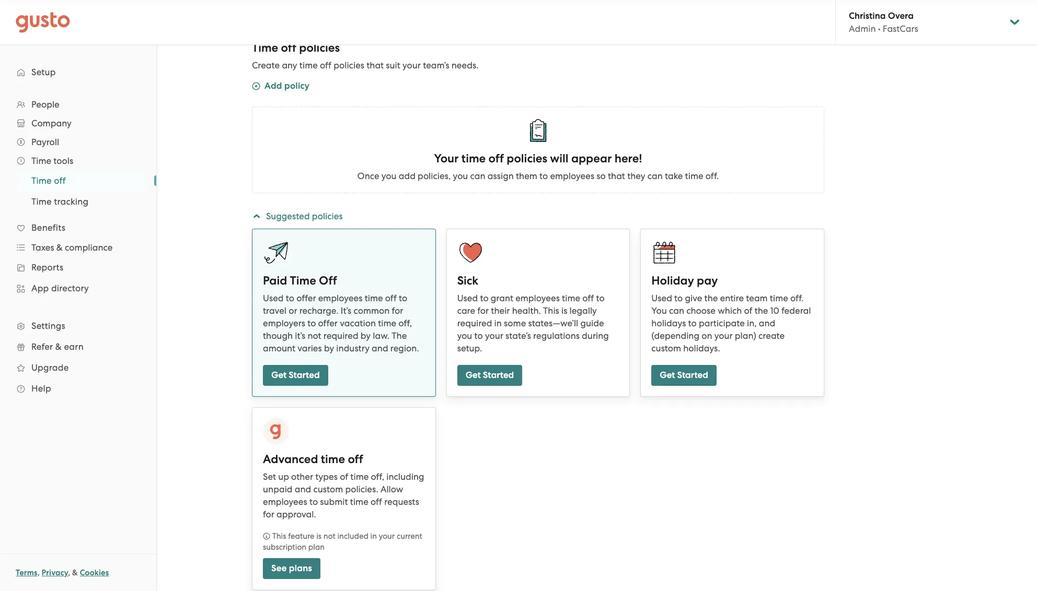 Task type: describe. For each thing, give the bounding box(es) containing it.
travel
[[263, 306, 286, 316]]

overa
[[888, 10, 914, 21]]

team's
[[423, 60, 449, 71]]

paid
[[263, 274, 287, 288]]

christina overa admin • fastcars
[[849, 10, 918, 34]]

get started for sick
[[466, 370, 514, 381]]

federal
[[781, 306, 811, 316]]

time up law.
[[378, 318, 396, 329]]

to up setup.
[[474, 331, 483, 341]]

& for compliance
[[56, 243, 63, 253]]

guide
[[580, 318, 604, 329]]

arrow right image
[[250, 212, 263, 221]]

policies left suit
[[334, 60, 364, 71]]

time right take
[[685, 171, 703, 181]]

regulations
[[533, 331, 580, 341]]

time tracking
[[31, 197, 88, 207]]

app directory link
[[10, 279, 146, 298]]

vacation
[[340, 318, 376, 329]]

time inside used to grant employees time off to care for their health. this is legally required in some states—we'll guide you to your state's regulations during setup.
[[562, 293, 580, 304]]

off up policies.
[[348, 453, 363, 467]]

time down policies.
[[350, 497, 368, 508]]

cookies button
[[80, 567, 109, 580]]

pay
[[697, 274, 718, 288]]

suggested policies tab
[[250, 204, 824, 229]]

started for paid time off
[[289, 370, 320, 381]]

some
[[504, 318, 526, 329]]

home image
[[16, 12, 70, 33]]

1 , from the left
[[37, 569, 40, 578]]

during
[[582, 331, 609, 341]]

time inside used to give the entire team time off. you can choose which of the 10 federal holidays to participate in, and (depending on your plan) create custom holidays.
[[770, 293, 788, 304]]

gusto navigation element
[[0, 45, 156, 416]]

to left "grant"
[[480, 293, 489, 304]]

0 vertical spatial off.
[[706, 171, 719, 181]]

that inside "time off policies create any time off policies that suit your team's needs."
[[367, 60, 384, 71]]

payroll button
[[10, 133, 146, 152]]

off up assign
[[488, 152, 504, 166]]

though
[[263, 331, 293, 341]]

the
[[392, 331, 407, 341]]

employees inside set up other types of time off, including unpaid and custom policies. allow employees to submit time off requests for approval.
[[263, 497, 307, 508]]

1 horizontal spatial offer
[[318, 318, 338, 329]]

help link
[[10, 379, 146, 398]]

& for earn
[[55, 342, 62, 352]]

plan)
[[735, 331, 756, 341]]

time right your
[[461, 152, 486, 166]]

get started for holiday pay
[[660, 370, 708, 381]]

used for holiday pay
[[651, 293, 672, 304]]

this inside this feature is not included in your current subscription plan
[[272, 532, 286, 542]]

region.
[[390, 343, 419, 354]]

company button
[[10, 114, 146, 133]]

create
[[252, 60, 280, 71]]

unpaid
[[263, 485, 292, 495]]

holidays
[[651, 318, 686, 329]]

industry
[[336, 343, 370, 354]]

your time off policies will appear here!
[[434, 152, 642, 166]]

employees down will
[[550, 171, 594, 181]]

your inside "time off policies create any time off policies that suit your team's needs."
[[403, 60, 421, 71]]

submit
[[320, 497, 348, 508]]

employers
[[263, 318, 305, 329]]

1 horizontal spatial the
[[755, 306, 768, 316]]

earn
[[64, 342, 84, 352]]

sick
[[457, 274, 478, 288]]

will
[[550, 152, 568, 166]]

your
[[434, 152, 459, 166]]

time tools
[[31, 156, 73, 166]]

2 vertical spatial &
[[72, 569, 78, 578]]

take
[[665, 171, 683, 181]]

create
[[758, 331, 785, 341]]

employees inside used to grant employees time off to care for their health. this is legally required in some states—we'll guide you to your state's regulations during setup.
[[515, 293, 560, 304]]

law.
[[373, 331, 389, 341]]

included
[[337, 532, 368, 542]]

time tools button
[[10, 152, 146, 170]]

add policy
[[264, 80, 310, 91]]

you inside used to grant employees time off to care for their health. this is legally required in some states—we'll guide you to your state's regulations during setup.
[[457, 331, 472, 341]]

up
[[278, 472, 289, 482]]

choose
[[686, 306, 716, 316]]

your inside this feature is not included in your current subscription plan
[[379, 532, 395, 542]]

it's
[[341, 306, 351, 316]]

tracking
[[54, 197, 88, 207]]

1 horizontal spatial by
[[361, 331, 371, 341]]

policies inside tab
[[312, 211, 343, 222]]

custom inside set up other types of time off, including unpaid and custom policies. allow employees to submit time off requests for approval.
[[313, 485, 343, 495]]

you left add
[[381, 171, 397, 181]]

suggested policies
[[266, 211, 343, 222]]

and inside set up other types of time off, including unpaid and custom policies. allow employees to submit time off requests for approval.
[[295, 485, 311, 495]]

taxes
[[31, 243, 54, 253]]

allow
[[380, 485, 403, 495]]

policies up policy
[[299, 41, 340, 55]]

benefits
[[31, 223, 65, 233]]

to up legally
[[596, 293, 605, 304]]

once
[[357, 171, 379, 181]]

here!
[[615, 152, 642, 166]]

holiday
[[651, 274, 694, 288]]

time up policies.
[[350, 472, 369, 482]]

common
[[354, 306, 390, 316]]

list containing time off
[[0, 170, 156, 212]]

time up common
[[365, 293, 383, 304]]

needs.
[[451, 60, 479, 71]]

not inside "used to offer employees time off to travel or recharge. it's common for employers to offer vacation time off, though it's not required by law. the amount varies by industry and region."
[[308, 331, 321, 341]]

time tracking link
[[19, 192, 146, 211]]

it's
[[295, 331, 305, 341]]

custom inside used to give the entire team time off. you can choose which of the 10 federal holidays to participate in, and (depending on your plan) create custom holidays.
[[651, 343, 681, 354]]

to inside set up other types of time off, including unpaid and custom policies. allow employees to submit time off requests for approval.
[[309, 497, 318, 508]]

appear
[[571, 152, 612, 166]]

•
[[878, 24, 881, 34]]

this inside used to grant employees time off to care for their health. this is legally required in some states—we'll guide you to your state's regulations during setup.
[[543, 306, 559, 316]]

paid time off
[[263, 274, 337, 288]]

directory
[[51, 283, 89, 294]]

time for time tools
[[31, 156, 51, 166]]

christina
[[849, 10, 886, 21]]

and inside used to give the entire team time off. you can choose which of the 10 federal holidays to participate in, and (depending on your plan) create custom holidays.
[[759, 318, 775, 329]]

0 horizontal spatial can
[[470, 171, 485, 181]]

them
[[516, 171, 537, 181]]

you down your
[[453, 171, 468, 181]]

tools
[[53, 156, 73, 166]]

and inside "used to offer employees time off to travel or recharge. it's common for employers to offer vacation time off, though it's not required by law. the amount varies by industry and region."
[[372, 343, 388, 354]]

privacy link
[[42, 569, 68, 578]]

to left give
[[674, 293, 683, 304]]

see plans button
[[263, 559, 320, 580]]

including
[[386, 472, 424, 482]]

required inside used to grant employees time off to care for their health. this is legally required in some states—we'll guide you to your state's regulations during setup.
[[457, 318, 492, 329]]

your inside used to give the entire team time off. you can choose which of the 10 federal holidays to participate in, and (depending on your plan) create custom holidays.
[[714, 331, 733, 341]]

once you add policies, you can assign them to employees so that they can take time off.
[[357, 171, 719, 181]]

in,
[[747, 318, 757, 329]]

grant
[[491, 293, 513, 304]]

get for holiday pay
[[660, 370, 675, 381]]

to up or
[[286, 293, 294, 304]]

taxes & compliance
[[31, 243, 113, 253]]

to up the
[[399, 293, 407, 304]]

time up the types at bottom
[[321, 453, 345, 467]]

not inside this feature is not included in your current subscription plan
[[323, 532, 335, 542]]

time off
[[31, 176, 66, 186]]



Task type: vqa. For each thing, say whether or not it's contained in the screenshot.
EMPLOYEE to the top
no



Task type: locate. For each thing, give the bounding box(es) containing it.
1 horizontal spatial that
[[608, 171, 625, 181]]

get
[[271, 370, 287, 381], [466, 370, 481, 381], [660, 370, 675, 381]]

is up "plan"
[[316, 532, 322, 542]]

get started down varies
[[271, 370, 320, 381]]

&
[[56, 243, 63, 253], [55, 342, 62, 352], [72, 569, 78, 578]]

1 horizontal spatial off,
[[399, 318, 412, 329]]

0 horizontal spatial for
[[263, 510, 274, 520]]

time up legally
[[562, 293, 580, 304]]

not up varies
[[308, 331, 321, 341]]

reports link
[[10, 258, 146, 277]]

3 started from the left
[[677, 370, 708, 381]]

2 , from the left
[[68, 569, 70, 578]]

subscription
[[263, 543, 306, 552]]

2 vertical spatial and
[[295, 485, 311, 495]]

get down setup.
[[466, 370, 481, 381]]

1 vertical spatial custom
[[313, 485, 343, 495]]

the up choose
[[704, 293, 718, 304]]

to right them
[[539, 171, 548, 181]]

0 horizontal spatial used
[[263, 293, 284, 304]]

employees inside "used to offer employees time off to travel or recharge. it's common for employers to offer vacation time off, though it's not required by law. the amount varies by industry and region."
[[318, 293, 362, 304]]

states—we'll
[[528, 318, 578, 329]]

they
[[627, 171, 645, 181]]

you
[[651, 306, 667, 316]]

2 list from the top
[[0, 170, 156, 212]]

0 horizontal spatial custom
[[313, 485, 343, 495]]

other
[[291, 472, 313, 482]]

2 horizontal spatial can
[[669, 306, 684, 316]]

1 horizontal spatial used
[[457, 293, 478, 304]]

time right any
[[299, 60, 318, 71]]

& right taxes at top left
[[56, 243, 63, 253]]

this up subscription
[[272, 532, 286, 542]]

2 horizontal spatial used
[[651, 293, 672, 304]]

list
[[0, 95, 156, 399], [0, 170, 156, 212]]

used to grant employees time off to care for their health. this is legally required in some states—we'll guide you to your state's regulations during setup.
[[457, 293, 609, 354]]

used inside used to grant employees time off to care for their health. this is legally required in some states—we'll guide you to your state's regulations during setup.
[[457, 293, 478, 304]]

policies
[[299, 41, 340, 55], [334, 60, 364, 71], [507, 152, 547, 166], [312, 211, 343, 222]]

3 get from the left
[[660, 370, 675, 381]]

and down other
[[295, 485, 311, 495]]

1 vertical spatial and
[[372, 343, 388, 354]]

off inside list
[[54, 176, 66, 186]]

of right the types at bottom
[[340, 472, 348, 482]]

taxes & compliance button
[[10, 238, 146, 257]]

time down time tools
[[31, 176, 52, 186]]

1 vertical spatial not
[[323, 532, 335, 542]]

amount
[[263, 343, 295, 354]]

required inside "used to offer employees time off to travel or recharge. it's common for employers to offer vacation time off, though it's not required by law. the amount varies by industry and region."
[[323, 331, 358, 341]]

and down law.
[[372, 343, 388, 354]]

2 horizontal spatial started
[[677, 370, 708, 381]]

0 vertical spatial is
[[561, 306, 567, 316]]

0 vertical spatial by
[[361, 331, 371, 341]]

time up 10
[[770, 293, 788, 304]]

module__icon___go7vc image
[[252, 82, 260, 90]]

holidays.
[[683, 343, 720, 354]]

0 vertical spatial this
[[543, 306, 559, 316]]

your down "participate"
[[714, 331, 733, 341]]

can left assign
[[470, 171, 485, 181]]

1 started from the left
[[289, 370, 320, 381]]

time for time tracking
[[31, 197, 52, 207]]

0 horizontal spatial that
[[367, 60, 384, 71]]

assign
[[488, 171, 514, 181]]

0 vertical spatial off,
[[399, 318, 412, 329]]

of inside set up other types of time off, including unpaid and custom policies. allow employees to submit time off requests for approval.
[[340, 472, 348, 482]]

state's
[[506, 331, 531, 341]]

can inside used to give the entire team time off. you can choose which of the 10 federal holidays to participate in, and (depending on your plan) create custom holidays.
[[669, 306, 684, 316]]

settings
[[31, 321, 65, 331]]

employees up it's
[[318, 293, 362, 304]]

can right the they in the right of the page
[[647, 171, 663, 181]]

time left off
[[290, 274, 316, 288]]

started for holiday pay
[[677, 370, 708, 381]]

time
[[252, 41, 278, 55], [31, 156, 51, 166], [31, 176, 52, 186], [31, 197, 52, 207], [290, 274, 316, 288]]

used for paid time off
[[263, 293, 284, 304]]

offer down recharge.
[[318, 318, 338, 329]]

terms
[[16, 569, 37, 578]]

, left privacy on the bottom left of the page
[[37, 569, 40, 578]]

set
[[263, 472, 276, 482]]

0 horizontal spatial the
[[704, 293, 718, 304]]

1 horizontal spatial of
[[744, 306, 752, 316]]

recharge.
[[299, 306, 339, 316]]

1 vertical spatial of
[[340, 472, 348, 482]]

2 used from the left
[[457, 293, 478, 304]]

used up you
[[651, 293, 672, 304]]

offer up recharge.
[[296, 293, 316, 304]]

& left earn at the left bottom of page
[[55, 342, 62, 352]]

employees down unpaid
[[263, 497, 307, 508]]

fastcars
[[883, 24, 918, 34]]

app directory
[[31, 283, 89, 294]]

1 horizontal spatial and
[[372, 343, 388, 354]]

suggested
[[266, 211, 310, 222]]

2 horizontal spatial get
[[660, 370, 675, 381]]

in down their
[[494, 318, 502, 329]]

0 horizontal spatial offer
[[296, 293, 316, 304]]

1 horizontal spatial for
[[392, 306, 403, 316]]

time down 'time off'
[[31, 197, 52, 207]]

for inside set up other types of time off, including unpaid and custom policies. allow employees to submit time off requests for approval.
[[263, 510, 274, 520]]

can
[[470, 171, 485, 181], [647, 171, 663, 181], [669, 306, 684, 316]]

3 get started from the left
[[660, 370, 708, 381]]

0 vertical spatial that
[[367, 60, 384, 71]]

time for time off
[[31, 176, 52, 186]]

add
[[399, 171, 415, 181]]

0 vertical spatial &
[[56, 243, 63, 253]]

setup
[[31, 67, 56, 77]]

0 horizontal spatial this
[[272, 532, 286, 542]]

2 started from the left
[[483, 370, 514, 381]]

off
[[281, 41, 296, 55], [320, 60, 331, 71], [488, 152, 504, 166], [54, 176, 66, 186], [385, 293, 397, 304], [582, 293, 594, 304], [348, 453, 363, 467], [371, 497, 382, 508]]

policies right suggested
[[312, 211, 343, 222]]

off down policies.
[[371, 497, 382, 508]]

by right varies
[[324, 343, 334, 354]]

feature
[[288, 532, 314, 542]]

people
[[31, 99, 59, 110]]

not up "plan"
[[323, 532, 335, 542]]

this up states—we'll
[[543, 306, 559, 316]]

1 horizontal spatial this
[[543, 306, 559, 316]]

0 vertical spatial offer
[[296, 293, 316, 304]]

3 used from the left
[[651, 293, 672, 304]]

0 horizontal spatial not
[[308, 331, 321, 341]]

1 horizontal spatial is
[[561, 306, 567, 316]]

off. inside used to give the entire team time off. you can choose which of the 10 federal holidays to participate in, and (depending on your plan) create custom holidays.
[[790, 293, 804, 304]]

off inside "used to offer employees time off to travel or recharge. it's common for employers to offer vacation time off, though it's not required by law. the amount varies by industry and region."
[[385, 293, 397, 304]]

you up setup.
[[457, 331, 472, 341]]

1 horizontal spatial ,
[[68, 569, 70, 578]]

off right any
[[320, 60, 331, 71]]

1 vertical spatial that
[[608, 171, 625, 181]]

0 horizontal spatial ,
[[37, 569, 40, 578]]

1 horizontal spatial can
[[647, 171, 663, 181]]

started
[[289, 370, 320, 381], [483, 370, 514, 381], [677, 370, 708, 381]]

policies.
[[345, 485, 378, 495]]

off up any
[[281, 41, 296, 55]]

time inside "time off policies create any time off policies that suit your team's needs."
[[252, 41, 278, 55]]

to down recharge.
[[307, 318, 316, 329]]

2 horizontal spatial and
[[759, 318, 775, 329]]

started down state's
[[483, 370, 514, 381]]

used for sick
[[457, 293, 478, 304]]

& inside dropdown button
[[56, 243, 63, 253]]

used inside used to give the entire team time off. you can choose which of the 10 federal holidays to participate in, and (depending on your plan) create custom holidays.
[[651, 293, 672, 304]]

payroll
[[31, 137, 59, 147]]

employees up health.
[[515, 293, 560, 304]]

0 vertical spatial of
[[744, 306, 752, 316]]

0 vertical spatial in
[[494, 318, 502, 329]]

that left suit
[[367, 60, 384, 71]]

is up states—we'll
[[561, 306, 567, 316]]

for up the
[[392, 306, 403, 316]]

by
[[361, 331, 371, 341], [324, 343, 334, 354]]

, left cookies
[[68, 569, 70, 578]]

in inside used to grant employees time off to care for their health. this is legally required in some states—we'll guide you to your state's regulations during setup.
[[494, 318, 502, 329]]

1 vertical spatial off,
[[371, 472, 384, 482]]

in inside this feature is not included in your current subscription plan
[[370, 532, 377, 542]]

by down "vacation"
[[361, 331, 371, 341]]

benefits link
[[10, 218, 146, 237]]

0 horizontal spatial by
[[324, 343, 334, 354]]

upgrade link
[[10, 359, 146, 377]]

app
[[31, 283, 49, 294]]

get down (depending
[[660, 370, 675, 381]]

approval.
[[277, 510, 316, 520]]

used up travel
[[263, 293, 284, 304]]

0 vertical spatial required
[[457, 318, 492, 329]]

you
[[381, 171, 397, 181], [453, 171, 468, 181], [457, 331, 472, 341]]

off, up the
[[399, 318, 412, 329]]

0 vertical spatial custom
[[651, 343, 681, 354]]

so
[[597, 171, 606, 181]]

1 horizontal spatial get started
[[466, 370, 514, 381]]

required up industry
[[323, 331, 358, 341]]

compliance
[[65, 243, 113, 253]]

time inside "link"
[[31, 197, 52, 207]]

off up common
[[385, 293, 397, 304]]

off up legally
[[582, 293, 594, 304]]

for down unpaid
[[263, 510, 274, 520]]

off, inside "used to offer employees time off to travel or recharge. it's common for employers to offer vacation time off, though it's not required by law. the amount varies by industry and region."
[[399, 318, 412, 329]]

0 horizontal spatial off,
[[371, 472, 384, 482]]

2 get from the left
[[466, 370, 481, 381]]

0 horizontal spatial of
[[340, 472, 348, 482]]

time up the create
[[252, 41, 278, 55]]

10
[[770, 306, 779, 316]]

0 horizontal spatial off.
[[706, 171, 719, 181]]

0 vertical spatial and
[[759, 318, 775, 329]]

get for sick
[[466, 370, 481, 381]]

add policy button
[[252, 80, 310, 94]]

& left cookies button
[[72, 569, 78, 578]]

off. up the federal
[[790, 293, 804, 304]]

which
[[718, 306, 742, 316]]

time inside dropdown button
[[31, 156, 51, 166]]

1 vertical spatial required
[[323, 331, 358, 341]]

that
[[367, 60, 384, 71], [608, 171, 625, 181]]

1 vertical spatial &
[[55, 342, 62, 352]]

off
[[319, 274, 337, 288]]

used inside "used to offer employees time off to travel or recharge. it's common for employers to offer vacation time off, though it's not required by law. the amount varies by industry and region."
[[263, 293, 284, 304]]

0 horizontal spatial required
[[323, 331, 358, 341]]

1 horizontal spatial in
[[494, 318, 502, 329]]

give
[[685, 293, 702, 304]]

0 horizontal spatial get
[[271, 370, 287, 381]]

0 horizontal spatial get started
[[271, 370, 320, 381]]

refer & earn
[[31, 342, 84, 352]]

0 vertical spatial the
[[704, 293, 718, 304]]

1 vertical spatial off.
[[790, 293, 804, 304]]

1 horizontal spatial custom
[[651, 343, 681, 354]]

can up holidays
[[669, 306, 684, 316]]

refer & earn link
[[10, 338, 146, 356]]

started down varies
[[289, 370, 320, 381]]

1 horizontal spatial required
[[457, 318, 492, 329]]

1 get from the left
[[271, 370, 287, 381]]

0 horizontal spatial is
[[316, 532, 322, 542]]

1 vertical spatial offer
[[318, 318, 338, 329]]

1 horizontal spatial off.
[[790, 293, 804, 304]]

1 vertical spatial the
[[755, 306, 768, 316]]

cookies
[[80, 569, 109, 578]]

participate
[[699, 318, 745, 329]]

of inside used to give the entire team time off. you can choose which of the 10 federal holidays to participate in, and (depending on your plan) create custom holidays.
[[744, 306, 752, 316]]

time down payroll
[[31, 156, 51, 166]]

1 vertical spatial in
[[370, 532, 377, 542]]

used up the care
[[457, 293, 478, 304]]

list containing people
[[0, 95, 156, 399]]

their
[[491, 306, 510, 316]]

and up create
[[759, 318, 775, 329]]

in right included
[[370, 532, 377, 542]]

used to give the entire team time off. you can choose which of the 10 federal holidays to participate in, and (depending on your plan) create custom holidays.
[[651, 293, 811, 354]]

policies,
[[418, 171, 451, 181]]

started for sick
[[483, 370, 514, 381]]

off, inside set up other types of time off, including unpaid and custom policies. allow employees to submit time off requests for approval.
[[371, 472, 384, 482]]

that right the so
[[608, 171, 625, 181]]

2 get started from the left
[[466, 370, 514, 381]]

holiday pay
[[651, 274, 718, 288]]

advanced time off
[[263, 453, 363, 467]]

of
[[744, 306, 752, 316], [340, 472, 348, 482]]

off inside used to grant employees time off to care for their health. this is legally required in some states—we'll guide you to your state's regulations during setup.
[[582, 293, 594, 304]]

0 horizontal spatial and
[[295, 485, 311, 495]]

1 list from the top
[[0, 95, 156, 399]]

get started down setup.
[[466, 370, 514, 381]]

the down team
[[755, 306, 768, 316]]

get down amount
[[271, 370, 287, 381]]

0 horizontal spatial started
[[289, 370, 320, 381]]

policies up them
[[507, 152, 547, 166]]

your left state's
[[485, 331, 503, 341]]

to left 'submit'
[[309, 497, 318, 508]]

started down holidays.
[[677, 370, 708, 381]]

off, up allow
[[371, 472, 384, 482]]

2 horizontal spatial for
[[477, 306, 489, 316]]

off inside set up other types of time off, including unpaid and custom policies. allow employees to submit time off requests for approval.
[[371, 497, 382, 508]]

legally
[[569, 306, 597, 316]]

setup.
[[457, 343, 482, 354]]

required down the care
[[457, 318, 492, 329]]

of up in,
[[744, 306, 752, 316]]

your inside used to grant employees time off to care for their health. this is legally required in some states—we'll guide you to your state's regulations during setup.
[[485, 331, 503, 341]]

2 horizontal spatial get started
[[660, 370, 708, 381]]

0 vertical spatial not
[[308, 331, 321, 341]]

1 horizontal spatial not
[[323, 532, 335, 542]]

get started down holidays.
[[660, 370, 708, 381]]

admin
[[849, 24, 876, 34]]

privacy
[[42, 569, 68, 578]]

custom down (depending
[[651, 343, 681, 354]]

see
[[271, 563, 287, 574]]

1 horizontal spatial started
[[483, 370, 514, 381]]

suit
[[386, 60, 400, 71]]

custom down the types at bottom
[[313, 485, 343, 495]]

1 horizontal spatial get
[[466, 370, 481, 381]]

1 get started from the left
[[271, 370, 320, 381]]

company
[[31, 118, 71, 129]]

varies
[[298, 343, 322, 354]]

is inside this feature is not included in your current subscription plan
[[316, 532, 322, 542]]

0 horizontal spatial in
[[370, 532, 377, 542]]

for inside used to grant employees time off to care for their health. this is legally required in some states—we'll guide you to your state's regulations during setup.
[[477, 306, 489, 316]]

1 vertical spatial this
[[272, 532, 286, 542]]

for right the care
[[477, 306, 489, 316]]

1 vertical spatial by
[[324, 343, 334, 354]]

for inside "used to offer employees time off to travel or recharge. it's common for employers to offer vacation time off, though it's not required by law. the amount varies by industry and region."
[[392, 306, 403, 316]]

1 vertical spatial is
[[316, 532, 322, 542]]

off. right take
[[706, 171, 719, 181]]

off down tools
[[54, 176, 66, 186]]

refer
[[31, 342, 53, 352]]

or
[[289, 306, 297, 316]]

is inside used to grant employees time off to care for their health. this is legally required in some states—we'll guide you to your state's regulations during setup.
[[561, 306, 567, 316]]

time inside "time off policies create any time off policies that suit your team's needs."
[[299, 60, 318, 71]]

is
[[561, 306, 567, 316], [316, 532, 322, 542]]

your left current
[[379, 532, 395, 542]]

time for time off policies create any time off policies that suit your team's needs.
[[252, 41, 278, 55]]

to down choose
[[688, 318, 697, 329]]

1 used from the left
[[263, 293, 284, 304]]

get started for paid time off
[[271, 370, 320, 381]]

entire
[[720, 293, 744, 304]]

your right suit
[[403, 60, 421, 71]]

off.
[[706, 171, 719, 181], [790, 293, 804, 304]]

get for paid time off
[[271, 370, 287, 381]]



